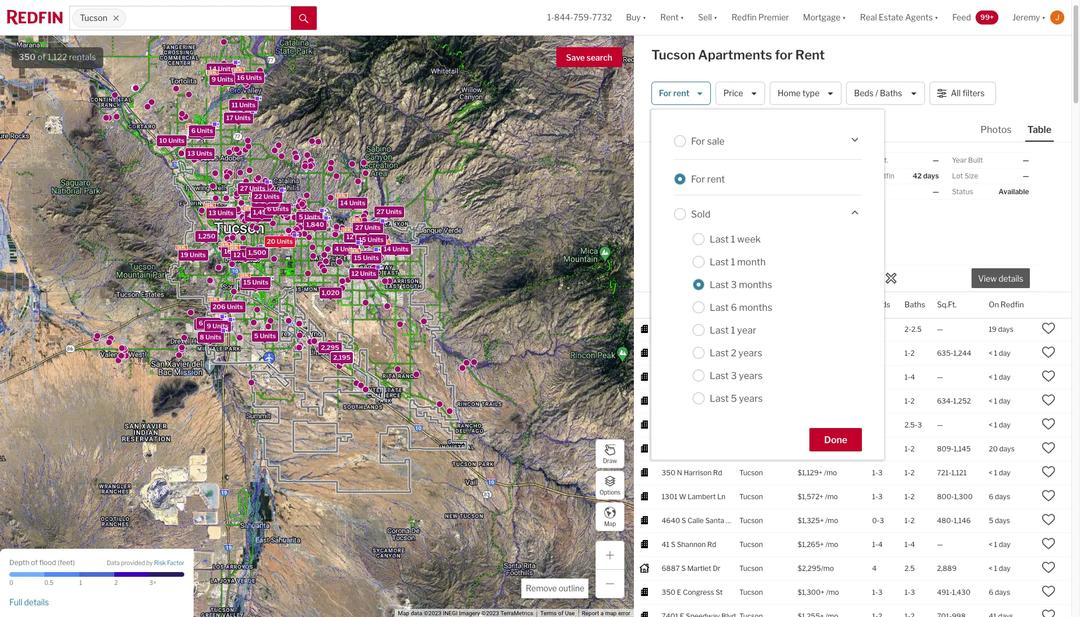 Task type: vqa. For each thing, say whether or not it's contained in the screenshot.


Task type: describe. For each thing, give the bounding box(es) containing it.
1 vertical spatial 15 units
[[354, 254, 379, 262]]

type
[[803, 88, 820, 98]]

/mo for $1,129+ /mo
[[824, 468, 837, 477]]

1-3 for $1,129+ /mo
[[872, 468, 883, 477]]

last 3 years
[[710, 370, 763, 381]]

▾ for sell ▾
[[714, 12, 718, 22]]

last 6 months
[[710, 302, 773, 313]]

ft.
[[880, 156, 889, 165]]

2,195
[[333, 353, 350, 361]]

beds / baths button
[[847, 82, 925, 105]]

1 horizontal spatial 5 units
[[299, 213, 320, 221]]

— down 480-
[[937, 540, 943, 549]]

350 for 350 e congress st
[[662, 588, 676, 597]]

▾ for rent ▾
[[681, 12, 684, 22]]

view details button
[[972, 269, 1030, 288]]

beds for beds / baths
[[854, 88, 874, 98]]

months for last 6 months
[[739, 302, 773, 313]]

9125 e catalina hwy
[[662, 396, 728, 405]]

10
[[159, 136, 167, 144]]

previous button image
[[663, 208, 674, 220]]

/mo for $1,572+ /mo
[[825, 492, 838, 501]]

2805
[[662, 325, 680, 333]]

0 vertical spatial 17
[[226, 114, 233, 122]]

1,500
[[248, 248, 266, 256]]

s for 4640
[[682, 516, 686, 525]]

3 inside 'map' region
[[352, 252, 357, 260]]

1 vertical spatial for
[[691, 136, 705, 147]]

4 < 1 day from the top
[[989, 420, 1011, 429]]

view
[[978, 274, 997, 284]]

$1,300+ /mo
[[798, 588, 839, 597]]

2 vertical spatial 6 units
[[199, 319, 220, 327]]

1 horizontal spatial 4 units
[[334, 245, 356, 253]]

a
[[601, 610, 604, 617]]

1-2 for 480-1,146
[[905, 516, 915, 525]]

2 favorite this home image from the top
[[1042, 345, 1056, 359]]

buy ▾
[[626, 12, 646, 22]]

rent ▾ button
[[653, 0, 691, 35]]

rd right grove
[[736, 349, 745, 357]]

redfin premier
[[732, 12, 789, 22]]

14 units down 1,500
[[243, 281, 267, 289]]

— up the available
[[1023, 172, 1029, 180]]

2 left "800-"
[[911, 492, 915, 501]]

1 2,325 from the top
[[333, 353, 351, 361]]

year
[[952, 156, 967, 165]]

7 favorite this home image from the top
[[1042, 536, 1056, 550]]

6 days for 491-1,430
[[989, 588, 1011, 597]]

800 n country club rd tucson
[[662, 301, 763, 310]]

tucson down last 3 months
[[740, 301, 763, 310]]

user photo image
[[1051, 11, 1065, 25]]

1 vertical spatial 42 days
[[989, 301, 1015, 310]]

14 units down 1,450 at the top left of the page
[[229, 249, 254, 257]]

error
[[618, 610, 631, 617]]

sell ▾
[[698, 12, 718, 22]]

tucson down the last 3 years
[[740, 396, 763, 405]]

draw button
[[596, 439, 625, 468]]

week
[[737, 234, 761, 245]]

1-2 for 809-1,145
[[905, 444, 915, 453]]

9 units up the 11
[[211, 75, 233, 83]]

206 units
[[212, 302, 243, 311]]

2 down 2.5-3
[[911, 444, 915, 453]]

terms of use link
[[540, 610, 575, 617]]

for rent inside dialog
[[691, 174, 725, 185]]

tucson left 'remove tucson' icon
[[80, 13, 107, 23]]

1,244
[[954, 349, 972, 357]]

1 vertical spatial 5 units
[[254, 331, 276, 340]]

1,840
[[306, 220, 324, 228]]

1 horizontal spatial 13
[[209, 208, 216, 217]]

2 1-2 from the top
[[905, 396, 915, 405]]

3 day from the top
[[999, 396, 1011, 405]]

beds / baths
[[854, 88, 902, 98]]

1 vertical spatial 6 units
[[267, 204, 289, 213]]

days right 1,430
[[995, 588, 1011, 597]]

20 days
[[989, 444, 1015, 453]]

1 horizontal spatial 16
[[237, 73, 244, 81]]

last 2 years
[[710, 347, 763, 358]]

4 favorite this home image from the top
[[1042, 441, 1056, 455]]

0 vertical spatial 12 units
[[346, 233, 371, 241]]

4 favorite this home image from the top
[[1042, 560, 1056, 574]]

cruz
[[726, 516, 741, 525]]

dr
[[713, 564, 721, 573]]

19 for 19 units
[[181, 250, 188, 258]]

1 vertical spatial 12
[[233, 251, 240, 259]]

1 vertical spatial 16
[[224, 247, 231, 255]]

— down table button
[[1023, 156, 1029, 165]]

remove
[[526, 583, 557, 593]]

1-4 for 1-4
[[872, 540, 883, 549]]

9 units right 10 units
[[190, 129, 212, 137]]

635-
[[937, 349, 954, 357]]

shannon
[[677, 540, 706, 549]]

1 ©2023 from the left
[[424, 610, 442, 617]]

1 day from the top
[[999, 349, 1011, 357]]

favorite button checkbox
[[830, 145, 850, 165]]

data provided by risk factor
[[107, 560, 184, 567]]

8 units
[[200, 333, 221, 341]]

1 < 1 day from the top
[[989, 349, 1011, 357]]

of for 350
[[38, 52, 46, 62]]

2 favorite this home image from the top
[[1042, 393, 1056, 407]]

/mo for $1,300+ /mo
[[826, 588, 839, 597]]

submit search image
[[299, 14, 309, 23]]

1-2 for 800-1,300
[[905, 492, 915, 501]]

19 for 19 days
[[989, 325, 997, 333]]

last for last 1 year
[[710, 325, 729, 336]]

days up 5 days
[[995, 492, 1011, 501]]

beds for beds
[[872, 300, 891, 309]]

s for 41
[[671, 540, 676, 549]]

risk
[[154, 560, 166, 567]]

data
[[107, 560, 120, 567]]

$1,265+
[[798, 540, 824, 549]]

5 favorite this home image from the top
[[1042, 584, 1056, 598]]

▾ for mortgage ▾
[[843, 12, 846, 22]]

beds button
[[872, 292, 891, 318]]

2 < from the top
[[989, 373, 993, 381]]

full details
[[9, 597, 49, 607]]

/mo for $1,405+ /mo
[[826, 444, 839, 453]]

last for last 6 months
[[710, 302, 729, 313]]

home type button
[[770, 82, 842, 105]]

3 favorite this home image from the top
[[1042, 489, 1056, 503]]

2 down 2-2.5
[[911, 349, 915, 357]]

estate
[[879, 12, 904, 22]]

last for last 3 years
[[710, 370, 729, 381]]

hoa
[[862, 187, 877, 196]]

1 favorite this home image from the top
[[1042, 321, 1056, 335]]

sell ▾ button
[[698, 0, 718, 35]]

20 for 20 units
[[267, 237, 275, 246]]

11 units
[[231, 100, 255, 109]]

/mo for $1,325+ /mo
[[826, 516, 838, 525]]

tucson right st
[[740, 588, 763, 597]]

2 vertical spatial 12 units
[[351, 269, 376, 277]]

1 horizontal spatial rent
[[707, 174, 725, 185]]

1,121
[[952, 468, 967, 477]]

1 horizontal spatial rent
[[796, 47, 825, 62]]

2 down data
[[114, 579, 118, 586]]

last 3 months
[[710, 279, 772, 290]]

report a map error
[[582, 610, 631, 617]]

for inside for rent button
[[659, 88, 672, 98]]

options
[[600, 489, 621, 496]]

0-3
[[872, 516, 884, 525]]

rent ▾ button
[[660, 0, 684, 35]]

1 vertical spatial 12 units
[[233, 251, 258, 259]]

remove outline
[[526, 583, 585, 593]]

sq.ft. button
[[937, 292, 957, 318]]

santa
[[705, 516, 724, 525]]

20 for 20 days
[[989, 444, 998, 453]]

remove tucson image
[[113, 15, 120, 22]]

rent ▾
[[660, 12, 684, 22]]

22
[[254, 192, 262, 200]]

2 vertical spatial 15
[[243, 278, 251, 286]]

of for terms
[[558, 610, 564, 617]]

buy
[[626, 12, 641, 22]]

report a map error link
[[582, 610, 631, 617]]

jeremy ▾
[[1013, 12, 1046, 22]]

/mo for $1,919+ /mo
[[825, 420, 838, 429]]

0 vertical spatial 6 units
[[191, 126, 213, 134]]

350 e congress st
[[662, 588, 723, 597]]

1 vertical spatial 17
[[253, 196, 260, 204]]

dialog containing for sale
[[652, 110, 884, 460]]

1 vertical spatial baths
[[905, 300, 926, 309]]

/mo for $1,265+ /mo
[[826, 540, 839, 549]]

2 vertical spatial 17
[[197, 320, 204, 328]]

— up 635-
[[937, 325, 943, 333]]

5 day from the top
[[999, 468, 1011, 477]]

9 units up 1,450 at the top left of the page
[[254, 197, 276, 205]]

e for wetmore
[[677, 373, 682, 381]]

$1,325+ /mo
[[798, 516, 838, 525]]

99+
[[981, 13, 994, 21]]

3 < 1 day from the top
[[989, 396, 1011, 405]]

0 vertical spatial 13
[[187, 149, 195, 157]]

save search
[[566, 53, 613, 62]]

outline
[[559, 583, 585, 593]]

0 vertical spatial 17 units
[[226, 114, 251, 122]]

days right 1,146
[[995, 516, 1010, 525]]

$1,405+ /mo
[[798, 444, 839, 453]]

tucson down last 6 months on the right of the page
[[740, 325, 763, 333]]

last for last 1 week
[[710, 234, 729, 245]]

apartments
[[698, 47, 772, 62]]

14 units right 3 units
[[383, 245, 408, 253]]

7 < from the top
[[989, 564, 993, 573]]

2 ©2023 from the left
[[482, 610, 499, 617]]

for
[[775, 47, 793, 62]]

year built
[[952, 156, 983, 165]]

w for lambert
[[679, 492, 686, 501]]

full
[[9, 597, 22, 607]]

year
[[737, 325, 756, 336]]

3 favorite this home image from the top
[[1042, 417, 1056, 431]]

5 right hwy
[[731, 393, 737, 404]]

1,300
[[954, 492, 973, 501]]

1-4 for —
[[905, 373, 915, 381]]

rd for 350 n harrison rd
[[713, 468, 722, 477]]

map button
[[596, 502, 625, 531]]

tucson down rent ▾ dropdown button
[[652, 47, 696, 62]]

14 units up the 11
[[209, 64, 234, 72]]

data
[[411, 610, 422, 617]]

last for last 3 months
[[710, 279, 729, 290]]

rentals
[[69, 52, 96, 62]]

/
[[876, 88, 878, 98]]

park
[[688, 325, 703, 333]]

2 left 721-
[[911, 468, 915, 477]]

1,252
[[954, 396, 971, 405]]

rd right club
[[729, 301, 738, 310]]

risk factor link
[[154, 560, 184, 568]]

days left lot
[[923, 172, 939, 180]]

tucson right the santa
[[740, 516, 763, 525]]

1 vertical spatial 1,122
[[652, 122, 672, 131]]

1 horizontal spatial redfin
[[873, 172, 895, 180]]

agents
[[905, 12, 933, 22]]

full details button
[[9, 597, 49, 608]]

809-
[[937, 444, 954, 453]]

6 favorite this home image from the top
[[1042, 513, 1056, 527]]

0 vertical spatial 12
[[346, 233, 353, 241]]

on inside "button"
[[989, 300, 999, 309]]

3+
[[149, 579, 156, 586]]

1,430
[[952, 588, 971, 597]]

— left year
[[933, 156, 939, 165]]

759-
[[574, 12, 592, 22]]

0 vertical spatial on redfin
[[862, 172, 895, 180]]

1 vertical spatial 2.5
[[905, 564, 915, 573]]

6 day from the top
[[999, 540, 1011, 549]]



Task type: locate. For each thing, give the bounding box(es) containing it.
s left park
[[682, 325, 686, 333]]

480-1,146
[[937, 516, 971, 525]]

42 days up 19 days
[[989, 301, 1015, 310]]

350 down 6887 on the bottom right
[[662, 588, 676, 597]]

12 units up 3 units
[[346, 233, 371, 241]]

rent inside button
[[673, 88, 690, 98]]

1 vertical spatial 350
[[662, 468, 676, 477]]

5 < 1 day from the top
[[989, 468, 1011, 477]]

s right 6887 on the bottom right
[[681, 564, 686, 573]]

42 up 19 days
[[989, 301, 998, 310]]

0
[[9, 579, 13, 586]]

20 down 1,450 at the top left of the page
[[267, 237, 275, 246]]

12
[[346, 233, 353, 241], [233, 251, 240, 259], [351, 269, 359, 277]]

1,146
[[954, 516, 971, 525]]

5 right '8 units'
[[254, 331, 258, 340]]

1 vertical spatial 16 units
[[224, 247, 249, 255]]

▾ right 'mortgage'
[[843, 12, 846, 22]]

map left data
[[398, 610, 409, 617]]

1 vertical spatial on redfin
[[989, 300, 1024, 309]]

last down grove
[[710, 370, 729, 381]]

1 horizontal spatial map
[[604, 520, 616, 527]]

6 days right 1,430
[[989, 588, 1011, 597]]

details for full details
[[24, 597, 49, 607]]

on redfin up 19 days
[[989, 300, 1024, 309]]

20 inside 'map' region
[[267, 237, 275, 246]]

4 last from the top
[[710, 302, 729, 313]]

1 vertical spatial 13 units
[[209, 208, 233, 217]]

17 units up 1,450 at the top left of the page
[[253, 196, 277, 204]]

2 horizontal spatial redfin
[[1001, 300, 1024, 309]]

5 ▾ from the left
[[935, 12, 939, 22]]

1 vertical spatial beds
[[872, 300, 891, 309]]

4 units up 1,020
[[334, 245, 356, 253]]

0 vertical spatial years
[[739, 347, 763, 358]]

0 vertical spatial 20
[[267, 237, 275, 246]]

1 1-2 from the top
[[905, 349, 915, 357]]

beds inside button
[[854, 88, 874, 98]]

days up 19 days
[[999, 301, 1015, 310]]

0 vertical spatial 15
[[359, 235, 366, 243]]

1 horizontal spatial on redfin
[[989, 300, 1024, 309]]

1 horizontal spatial 17 units
[[226, 114, 251, 122]]

address
[[662, 300, 691, 309]]

17 units down the 11
[[226, 114, 251, 122]]

▾ for buy ▾
[[643, 12, 646, 22]]

real estate agents ▾ button
[[853, 0, 946, 35]]

0 horizontal spatial ©2023
[[424, 610, 442, 617]]

years for last 5 years
[[739, 393, 763, 404]]

1-2 left 721-
[[905, 468, 915, 477]]

1 vertical spatial redfin
[[873, 172, 895, 180]]

heading
[[657, 258, 752, 289]]

days down on redfin "button"
[[998, 325, 1014, 333]]

n for country
[[678, 301, 683, 310]]

6 1-2 from the top
[[905, 516, 915, 525]]

12 down 3 units
[[351, 269, 359, 277]]

2 horizontal spatial 17 units
[[253, 196, 277, 204]]

0 horizontal spatial 16
[[224, 247, 231, 255]]

months up location
[[739, 279, 772, 290]]

3 < from the top
[[989, 396, 993, 405]]

2 up '2-'
[[905, 301, 909, 310]]

tucson up last 5 years
[[740, 373, 763, 381]]

0 vertical spatial for rent
[[659, 88, 690, 98]]

1 horizontal spatial 19
[[989, 325, 997, 333]]

dialog
[[652, 110, 884, 460]]

▾ inside dropdown button
[[935, 12, 939, 22]]

w right the 2501
[[680, 349, 687, 357]]

rent inside dropdown button
[[660, 12, 679, 22]]

1 vertical spatial of
[[31, 558, 38, 567]]

/mo for $2,295 /mo
[[821, 564, 834, 573]]

0 horizontal spatial 19
[[181, 250, 188, 258]]

12 up 3 units
[[346, 233, 353, 241]]

1 vertical spatial years
[[739, 370, 763, 381]]

2.5 down baths button
[[912, 325, 922, 333]]

years for last 3 years
[[739, 370, 763, 381]]

2 vertical spatial 17 units
[[197, 320, 221, 328]]

last
[[710, 234, 729, 245], [710, 256, 729, 267], [710, 279, 729, 290], [710, 302, 729, 313], [710, 325, 729, 336], [710, 347, 729, 358], [710, 370, 729, 381], [710, 393, 729, 404]]

2 vertical spatial for
[[691, 174, 705, 185]]

lot
[[952, 172, 963, 180]]

tucson
[[80, 13, 107, 23], [652, 47, 696, 62], [740, 301, 763, 310], [740, 325, 763, 333], [740, 349, 763, 357], [740, 373, 763, 381], [740, 396, 763, 405], [740, 468, 763, 477], [740, 492, 763, 501], [740, 516, 763, 525], [740, 540, 763, 549], [740, 564, 763, 573], [740, 588, 763, 597]]

— up 634-
[[937, 373, 943, 381]]

years for last 2 years
[[739, 347, 763, 358]]

0 horizontal spatial for rent
[[659, 88, 690, 98]]

41
[[662, 540, 670, 549]]

e for catalina
[[680, 396, 684, 405]]

0 vertical spatial beds
[[854, 88, 874, 98]]

1 6 days from the top
[[989, 492, 1011, 501]]

▾ left user photo
[[1042, 12, 1046, 22]]

2 up 2.5-3
[[911, 396, 915, 405]]

s for 6887
[[681, 564, 686, 573]]

3 ▾ from the left
[[714, 12, 718, 22]]

0 vertical spatial 16 units
[[237, 73, 262, 81]]

map region
[[0, 0, 735, 617]]

0 vertical spatial 4 units
[[247, 211, 269, 219]]

e left congress on the bottom right
[[677, 588, 682, 597]]

w for orange
[[680, 349, 687, 357]]

ln
[[717, 492, 726, 501]]

5 favorite this home image from the top
[[1042, 465, 1056, 479]]

17 units up '8 units'
[[197, 320, 221, 328]]

map for map
[[604, 520, 616, 527]]

800-
[[937, 492, 954, 501]]

)
[[73, 558, 75, 567]]

16 units right 19 units
[[224, 247, 249, 255]]

all filters button
[[930, 82, 996, 105]]

1,145
[[954, 444, 971, 453]]

redfin inside "button"
[[1001, 300, 1024, 309]]

6 < from the top
[[989, 540, 993, 549]]

42 days left lot
[[913, 172, 939, 180]]

2 ▾ from the left
[[681, 12, 684, 22]]

google image
[[3, 602, 41, 617]]

0 horizontal spatial 5 units
[[254, 331, 276, 340]]

on up 19 days
[[989, 300, 999, 309]]

1 horizontal spatial details
[[999, 274, 1024, 284]]

last for last 1 month
[[710, 256, 729, 267]]

0 horizontal spatial 1,122
[[47, 52, 67, 62]]

details for view details
[[999, 274, 1024, 284]]

1-3 for $1,572+ /mo
[[872, 492, 883, 501]]

1 vertical spatial 19
[[989, 325, 997, 333]]

of for depth
[[31, 558, 38, 567]]

flood
[[39, 558, 56, 567]]

rent right "buy ▾"
[[660, 12, 679, 22]]

/mo right $1,325+
[[826, 516, 838, 525]]

1-2 up 2.5-
[[905, 396, 915, 405]]

available
[[999, 187, 1029, 196]]

5 units right 1,450 at the top left of the page
[[299, 213, 320, 221]]

w right the 1301
[[679, 492, 686, 501]]

n for harrison
[[677, 468, 682, 477]]

5
[[299, 213, 303, 221], [254, 331, 258, 340], [731, 393, 737, 404], [989, 516, 994, 525]]

1 favorite this home image from the top
[[1042, 369, 1056, 383]]

4 1-2 from the top
[[905, 468, 915, 477]]

7 last from the top
[[710, 370, 729, 381]]

5 units
[[299, 213, 320, 221], [254, 331, 276, 340]]

done
[[824, 435, 848, 446]]

buy ▾ button
[[626, 0, 646, 35]]

details inside view details button
[[999, 274, 1024, 284]]

1 vertical spatial 17 units
[[253, 196, 277, 204]]

6 < 1 day from the top
[[989, 540, 1011, 549]]

rd for 850 e wetmore rd
[[716, 373, 725, 381]]

3 last from the top
[[710, 279, 729, 290]]

$1,572+ /mo
[[798, 492, 838, 501]]

1-2 right 0-3
[[905, 516, 915, 525]]

0 vertical spatial w
[[680, 349, 687, 357]]

inegi
[[443, 610, 458, 617]]

/mo right $1,572+ on the bottom right of page
[[825, 492, 838, 501]]

1 vertical spatial 15
[[354, 254, 361, 262]]

5 < from the top
[[989, 468, 993, 477]]

17 up 1,450 at the top left of the page
[[253, 196, 260, 204]]

7 < 1 day from the top
[[989, 564, 1011, 573]]

favorite this home image
[[1042, 321, 1056, 335], [1042, 345, 1056, 359], [1042, 417, 1056, 431], [1042, 441, 1056, 455], [1042, 465, 1056, 479], [1042, 513, 1056, 527], [1042, 536, 1056, 550]]

1 horizontal spatial 20
[[989, 444, 998, 453]]

2 left 480-
[[911, 516, 915, 525]]

1 vertical spatial details
[[24, 597, 49, 607]]

0 vertical spatial rent
[[660, 12, 679, 22]]

0 vertical spatial rent
[[673, 88, 690, 98]]

ave
[[704, 325, 717, 333]]

last down the last 3 years
[[710, 393, 729, 404]]

e for congress
[[677, 588, 682, 597]]

1 horizontal spatial baths
[[905, 300, 926, 309]]

baths up 2-2.5
[[905, 300, 926, 309]]

1 horizontal spatial for rent
[[691, 174, 725, 185]]

last for last 2 years
[[710, 347, 729, 358]]

9 units up '8 units'
[[207, 322, 228, 330]]

1 ▾ from the left
[[643, 12, 646, 22]]

14 units up 3 units
[[340, 199, 365, 207]]

rent down sale
[[707, 174, 725, 185]]

19 inside 'map' region
[[181, 250, 188, 258]]

17 up 8
[[197, 320, 204, 328]]

photo of 800 n country club rd, tucson, az 85716 image
[[652, 142, 853, 292]]

details inside full details button
[[24, 597, 49, 607]]

photos button
[[978, 124, 1025, 141]]

n left harrison at the right of the page
[[677, 468, 682, 477]]

2,295
[[321, 343, 339, 352]]

last for last 5 years
[[710, 393, 729, 404]]

redfin down ft.
[[873, 172, 895, 180]]

1-2
[[905, 349, 915, 357], [905, 396, 915, 405], [905, 444, 915, 453], [905, 468, 915, 477], [905, 492, 915, 501], [905, 516, 915, 525]]

0 horizontal spatial on
[[862, 172, 872, 180]]

rd for 41 s shannon rd
[[707, 540, 717, 549]]

for sale
[[691, 136, 725, 147]]

mortgage ▾ button
[[803, 0, 846, 35]]

/mo up the $1,300+ /mo
[[821, 564, 834, 573]]

1 horizontal spatial ©2023
[[482, 610, 499, 617]]

2 vertical spatial years
[[739, 393, 763, 404]]

▾ right agents
[[935, 12, 939, 22]]

▾ for jeremy ▾
[[1042, 12, 1046, 22]]

map for map data ©2023 inegi  imagery ©2023 terrametrics
[[398, 610, 409, 617]]

e right the 9125
[[680, 396, 684, 405]]

6 last from the top
[[710, 347, 729, 358]]

1 vertical spatial rent
[[707, 174, 725, 185]]

e right 850
[[677, 373, 682, 381]]

last 1 week
[[710, 234, 761, 245]]

0 horizontal spatial 42 days
[[913, 172, 939, 180]]

None search field
[[126, 6, 291, 30]]

41 s shannon rd
[[662, 540, 717, 549]]

491-
[[937, 588, 952, 597]]

terms of use
[[540, 610, 575, 617]]

0 horizontal spatial rent
[[660, 12, 679, 22]]

last up ave
[[710, 302, 729, 313]]

0 vertical spatial 19
[[181, 250, 188, 258]]

on redfin button
[[989, 292, 1024, 318]]

7732
[[592, 12, 612, 22]]

22 units
[[254, 192, 279, 200]]

2 2,325 from the top
[[333, 353, 351, 361]]

1 vertical spatial map
[[398, 610, 409, 617]]

0 vertical spatial months
[[739, 279, 772, 290]]

2 last from the top
[[710, 256, 729, 267]]

map
[[605, 610, 617, 617]]

$/sq. ft.
[[862, 156, 889, 165]]

tucson right ln
[[740, 492, 763, 501]]

1-844-759-7732
[[547, 12, 612, 22]]

5 left 1,840
[[299, 213, 303, 221]]

0 vertical spatial details
[[999, 274, 1024, 284]]

status
[[952, 187, 973, 196]]

0 horizontal spatial rent
[[673, 88, 690, 98]]

11
[[231, 100, 238, 109]]

< 1 day
[[989, 349, 1011, 357], [989, 373, 1011, 381], [989, 396, 1011, 405], [989, 420, 1011, 429], [989, 468, 1011, 477], [989, 540, 1011, 549], [989, 564, 1011, 573]]

2 vertical spatial of
[[558, 610, 564, 617]]

2 vertical spatial 12
[[351, 269, 359, 277]]

redfin inside button
[[732, 12, 757, 22]]

$1,325+
[[798, 516, 824, 525]]

favorite this home image
[[1042, 369, 1056, 383], [1042, 393, 1056, 407], [1042, 489, 1056, 503], [1042, 560, 1056, 574], [1042, 584, 1056, 598], [1042, 608, 1056, 617]]

details right full
[[24, 597, 49, 607]]

1-2 for 721-1,121
[[905, 468, 915, 477]]

0 horizontal spatial details
[[24, 597, 49, 607]]

favorite button image
[[830, 145, 850, 165]]

350 for 350 n harrison rd
[[662, 468, 676, 477]]

2 6 days from the top
[[989, 588, 1011, 597]]

634-1,252
[[937, 396, 971, 405]]

1 vertical spatial 42
[[989, 301, 998, 310]]

6 favorite this home image from the top
[[1042, 608, 1056, 617]]

built
[[968, 156, 983, 165]]

tucson down cruz
[[740, 540, 763, 549]]

tucson right dr on the right bottom of the page
[[740, 564, 763, 573]]

baths right /
[[880, 88, 902, 98]]

months for last 3 months
[[739, 279, 772, 290]]

1 vertical spatial e
[[680, 396, 684, 405]]

tucson up cruz
[[740, 468, 763, 477]]

5 right 1,146
[[989, 516, 994, 525]]

0 vertical spatial redfin
[[732, 12, 757, 22]]

of left rentals
[[38, 52, 46, 62]]

on redfin
[[862, 172, 895, 180], [989, 300, 1024, 309]]

last down ave
[[710, 347, 729, 358]]

2 vertical spatial redfin
[[1001, 300, 1024, 309]]

6 days for 800-1,300
[[989, 492, 1011, 501]]

0 horizontal spatial 17 units
[[197, 320, 221, 328]]

0 horizontal spatial 17
[[197, 320, 204, 328]]

location button
[[740, 292, 771, 318]]

s for 2805
[[682, 325, 686, 333]]

9
[[211, 75, 216, 83], [190, 129, 195, 137], [254, 197, 259, 205], [207, 322, 211, 330]]

13
[[187, 149, 195, 157], [209, 208, 216, 217]]

1 vertical spatial for rent
[[691, 174, 725, 185]]

1 horizontal spatial 42
[[989, 301, 998, 310]]

months up "year"
[[739, 302, 773, 313]]

— down 634-
[[937, 420, 943, 429]]

3 1-2 from the top
[[905, 444, 915, 453]]

redfin left premier
[[732, 12, 757, 22]]

©2023 right data
[[424, 610, 442, 617]]

real
[[860, 12, 877, 22]]

3 units
[[352, 252, 374, 260]]

mortgage ▾ button
[[796, 0, 853, 35]]

12 units down 1,450 at the top left of the page
[[233, 251, 258, 259]]

2 vertical spatial 350
[[662, 588, 676, 597]]

12 left 1,500
[[233, 251, 240, 259]]

1 vertical spatial on
[[989, 300, 999, 309]]

2,325
[[333, 353, 351, 361], [333, 353, 351, 361]]

photos
[[981, 124, 1012, 135]]

buy ▾ button
[[619, 0, 653, 35]]

table
[[1028, 124, 1052, 135]]

catalina
[[686, 396, 712, 405]]

1 horizontal spatial 1,122
[[652, 122, 672, 131]]

4 day from the top
[[999, 420, 1011, 429]]

save
[[566, 53, 585, 62]]

0 vertical spatial 16
[[237, 73, 244, 81]]

4 ▾ from the left
[[843, 12, 846, 22]]

rd right harrison at the right of the page
[[713, 468, 722, 477]]

2 down last 1 year
[[731, 347, 737, 358]]

2 inside dialog
[[731, 347, 737, 358]]

0 vertical spatial for
[[659, 88, 672, 98]]

map inside "map" button
[[604, 520, 616, 527]]

days right the 1,145
[[1000, 444, 1015, 453]]

club
[[712, 301, 727, 310]]

harrison
[[684, 468, 712, 477]]

filters
[[963, 88, 985, 98]]

0 vertical spatial on
[[862, 172, 872, 180]]

635-1,244
[[937, 349, 972, 357]]

baths inside button
[[880, 88, 902, 98]]

map
[[604, 520, 616, 527], [398, 610, 409, 617]]

on up hoa
[[862, 172, 872, 180]]

8 last from the top
[[710, 393, 729, 404]]

2.5-
[[905, 420, 918, 429]]

1 horizontal spatial 42 days
[[989, 301, 1015, 310]]

s right 41
[[671, 540, 676, 549]]

search
[[587, 53, 613, 62]]

42 left lot
[[913, 172, 922, 180]]

20 right the 1,145
[[989, 444, 998, 453]]

years
[[739, 347, 763, 358], [739, 370, 763, 381], [739, 393, 763, 404]]

2 < 1 day from the top
[[989, 373, 1011, 381]]

27 units
[[240, 184, 265, 192], [376, 207, 402, 216], [355, 223, 380, 231], [233, 249, 258, 257]]

4 < from the top
[[989, 420, 993, 429]]

sell ▾ button
[[691, 0, 725, 35]]

details right view
[[999, 274, 1024, 284]]

6 ▾ from the left
[[1042, 12, 1046, 22]]

0 horizontal spatial 13
[[187, 149, 195, 157]]

last down last 1 week
[[710, 256, 729, 267]]

9125
[[662, 396, 678, 405]]

1 < from the top
[[989, 349, 993, 357]]

redfin up 19 days
[[1001, 300, 1024, 309]]

0 horizontal spatial 20
[[267, 237, 275, 246]]

x-out this home image
[[884, 271, 898, 285]]

0 vertical spatial e
[[677, 373, 682, 381]]

$1,300+
[[798, 588, 825, 597]]

for
[[659, 88, 672, 98], [691, 136, 705, 147], [691, 174, 705, 185]]

rent
[[660, 12, 679, 22], [796, 47, 825, 62]]

7 day from the top
[[999, 564, 1011, 573]]

map data ©2023 inegi  imagery ©2023 terrametrics
[[398, 610, 533, 617]]

2 day from the top
[[999, 373, 1011, 381]]

tucson down "year"
[[740, 349, 763, 357]]

0 vertical spatial n
[[678, 301, 683, 310]]

1-3 for $1,300+ /mo
[[872, 588, 883, 597]]

$1,572+
[[798, 492, 824, 501]]

of left use at the bottom of page
[[558, 610, 564, 617]]

for rent inside for rent button
[[659, 88, 690, 98]]

of
[[38, 52, 46, 62], [31, 558, 38, 567], [558, 610, 564, 617]]

0 horizontal spatial 4 units
[[247, 211, 269, 219]]

report
[[582, 610, 599, 617]]

years down "year"
[[739, 347, 763, 358]]

jeremy
[[1013, 12, 1040, 22]]

1,450
[[253, 208, 271, 216]]

0 vertical spatial 15 units
[[359, 235, 383, 243]]

19
[[181, 250, 188, 258], [989, 325, 997, 333]]

16 units up 11 units
[[237, 73, 262, 81]]

1301
[[662, 492, 678, 501]]

©2023 right imagery on the bottom of page
[[482, 610, 499, 617]]

— left status
[[933, 187, 939, 196]]

sq.ft.
[[937, 300, 957, 309]]

1 vertical spatial 13
[[209, 208, 216, 217]]

1 last from the top
[[710, 234, 729, 245]]

1 vertical spatial months
[[739, 302, 773, 313]]

5 1-2 from the top
[[905, 492, 915, 501]]

0 vertical spatial 42
[[913, 172, 922, 180]]

2 vertical spatial 15 units
[[243, 278, 268, 286]]

0 vertical spatial 2.5
[[912, 325, 922, 333]]

5 last from the top
[[710, 325, 729, 336]]

home type
[[778, 88, 820, 98]]

350 for 350 of 1,122 rentals
[[19, 52, 36, 62]]

15
[[359, 235, 366, 243], [354, 254, 361, 262], [243, 278, 251, 286]]

by
[[146, 560, 153, 567]]

0 vertical spatial 13 units
[[187, 149, 212, 157]]

<
[[989, 349, 993, 357], [989, 373, 993, 381], [989, 396, 993, 405], [989, 420, 993, 429], [989, 468, 993, 477], [989, 540, 993, 549], [989, 564, 993, 573]]

hwy
[[714, 396, 728, 405]]

sell
[[698, 12, 712, 22]]



